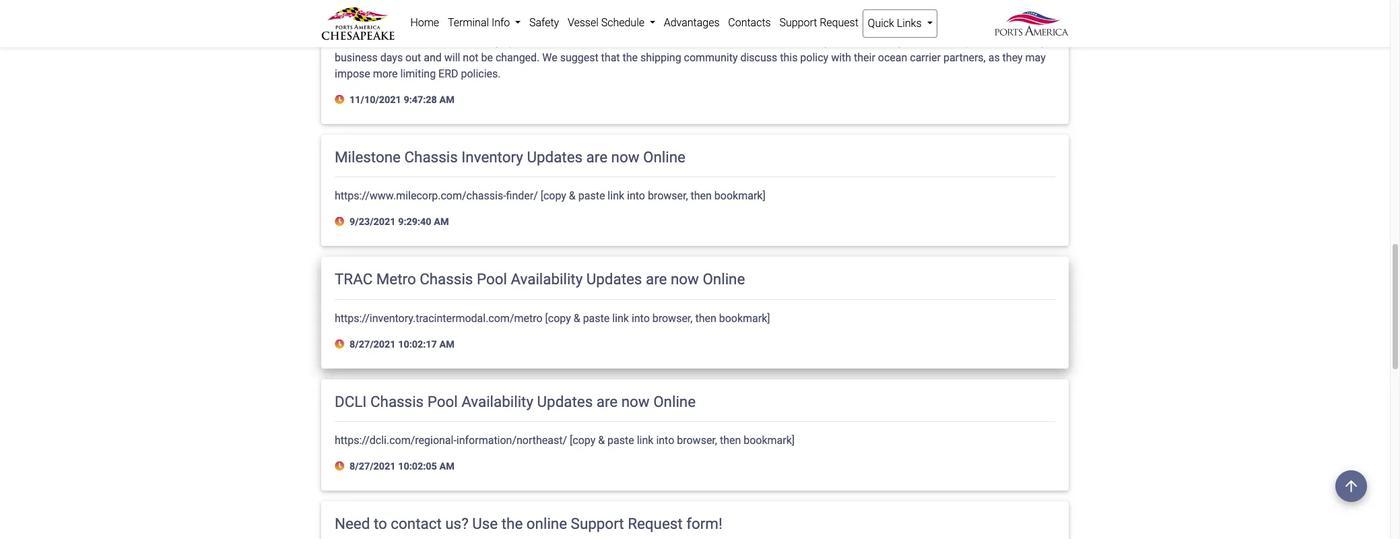 Task type: describe. For each thing, give the bounding box(es) containing it.
for
[[987, 35, 1000, 48]]

contact
[[391, 515, 442, 532]]

receiving
[[1003, 35, 1046, 48]]

1 vertical spatial chassis
[[420, 270, 473, 288]]

changed.
[[496, 51, 540, 64]]

trac metro chassis pool availability updates are now online
[[335, 270, 745, 288]]

time
[[870, 19, 892, 32]]

1 vertical spatial then
[[696, 312, 717, 325]]

info
[[492, 16, 510, 29]]

no
[[367, 35, 379, 48]]

policies.
[[461, 67, 501, 80]]

browser, for online
[[648, 190, 688, 202]]

https://www.milecorp.com/chassis-finder/   [copy & paste link into browser, then bookmark]
[[335, 190, 766, 202]]

links
[[897, 17, 922, 30]]

suggest
[[560, 51, 599, 64]]

effective
[[335, 19, 377, 32]]

shipping
[[641, 51, 682, 64]]

this
[[780, 51, 798, 64]]

2 vertical spatial online
[[654, 392, 696, 410]]

0 horizontal spatial vessel's
[[564, 35, 601, 48]]

9:47:28
[[404, 94, 437, 106]]

not
[[463, 51, 479, 64]]

9:29:40
[[398, 217, 432, 228]]

2 set from the left
[[801, 35, 816, 48]]

contacts link
[[724, 9, 776, 36]]

1 vertical spatial now
[[671, 270, 699, 288]]

home
[[411, 16, 439, 29]]

1 vertical spatial and
[[424, 51, 442, 64]]

0 horizontal spatial request
[[628, 515, 683, 532]]

inventory
[[462, 148, 523, 165]]

will up shipping
[[646, 35, 662, 48]]

clock image for milestone chassis inventory updates are now online
[[335, 217, 347, 227]]

1 horizontal spatial and
[[626, 35, 644, 48]]

may
[[1026, 51, 1046, 64]]

will right it
[[941, 35, 957, 48]]

dcli chassis pool availability updates are now online
[[335, 392, 696, 410]]

metro
[[376, 270, 416, 288]]

once
[[723, 35, 748, 48]]

https://inventory.tracintermodal.com/metro
[[335, 312, 543, 325]]

8/27/2021 for chassis
[[350, 461, 396, 473]]

https://www.milecorp.com/chassis-
[[335, 190, 506, 202]]

milestone
[[335, 148, 401, 165]]

milestone chassis inventory updates are now online
[[335, 148, 686, 165]]

1 vertical spatial to
[[534, 35, 543, 48]]

quick
[[868, 17, 895, 30]]

vessel
[[568, 16, 599, 29]]

https://dcli.com/regional-information/northeast/ [copy & paste link into browser, then bookmark]
[[335, 434, 795, 447]]

schedule
[[601, 16, 645, 29]]

1 9 from the left
[[429, 35, 436, 48]]

as
[[989, 51, 1000, 64]]

they
[[1003, 51, 1023, 64]]

than
[[406, 35, 427, 48]]

quick links
[[868, 17, 925, 30]]

into for online
[[627, 190, 645, 202]]

contacts
[[729, 16, 771, 29]]

discuss
[[741, 51, 778, 64]]

chassis for inventory
[[405, 148, 458, 165]]

business up impose
[[335, 51, 378, 64]]

is
[[791, 35, 799, 48]]

1 vertical spatial pool
[[428, 392, 458, 410]]

[copy for updates
[[541, 190, 567, 202]]

carrier
[[910, 51, 941, 64]]

erd left the is
[[768, 35, 788, 48]]

bookmark] for dcli chassis pool availability updates are now online
[[744, 434, 795, 447]]

0 vertical spatial now
[[611, 148, 640, 165]]

terminal info
[[448, 16, 513, 29]]

april
[[379, 19, 401, 32]]

will left not
[[445, 51, 460, 64]]

support request link
[[776, 9, 863, 36]]

by
[[819, 35, 830, 48]]

9/23/2021
[[350, 217, 396, 228]]

link for now
[[608, 190, 625, 202]]

10:02:17
[[398, 339, 437, 350]]

quick links link
[[863, 9, 938, 38]]

community
[[684, 51, 738, 64]]

we
[[543, 51, 558, 64]]

business up their at right
[[841, 35, 884, 48]]

10:02:05
[[398, 461, 437, 473]]

1 vertical spatial paste
[[583, 312, 610, 325]]

use
[[472, 515, 498, 532]]

1 horizontal spatial vessel's
[[780, 19, 817, 32]]

their
[[854, 51, 876, 64]]

2 vertical spatial updates
[[537, 392, 593, 410]]

0 vertical spatial pool
[[477, 270, 507, 288]]

0 horizontal spatial 7
[[645, 19, 651, 32]]

out
[[406, 51, 421, 64]]

0 vertical spatial updates
[[527, 148, 583, 165]]

https://inventory.tracintermodal.com/metro                         [copy & paste link into browser, then bookmark]
[[335, 312, 770, 325]]

advantages link
[[660, 9, 724, 36]]

bookmark] for milestone chassis inventory updates are now online
[[715, 190, 766, 202]]

15,
[[404, 19, 418, 32]]

(eta),
[[939, 19, 968, 32]]

trac
[[335, 270, 373, 288]]

1 vertical spatial &
[[574, 312, 581, 325]]

0 vertical spatial to
[[749, 19, 759, 32]]

safety link
[[525, 9, 564, 36]]

1 horizontal spatial 7
[[1048, 35, 1055, 48]]

then for milestone chassis inventory updates are now online
[[691, 190, 712, 202]]

1 vertical spatial bookmark]
[[719, 312, 770, 325]]

1 vertical spatial availability
[[462, 392, 534, 410]]

go to top image
[[1336, 470, 1368, 502]]

clock image
[[335, 462, 347, 472]]



Task type: locate. For each thing, give the bounding box(es) containing it.
1 horizontal spatial 9
[[833, 35, 839, 48]]

erd up "eta" in the top of the page
[[590, 19, 609, 32]]

0 vertical spatial 8/27/2021
[[350, 339, 396, 350]]

11/10/2021 9:47:28 am
[[347, 94, 455, 106]]

1 horizontal spatial request
[[820, 16, 859, 29]]

dcli
[[335, 392, 367, 410]]

clock image left '9/23/2021'
[[335, 217, 347, 227]]

am right the 9:47:28
[[440, 94, 455, 106]]

days down america
[[484, 35, 506, 48]]

erd
[[590, 19, 609, 32], [1006, 19, 1026, 32], [768, 35, 788, 48], [439, 67, 459, 80]]

9 right by
[[833, 35, 839, 48]]

0 vertical spatial bookmark]
[[715, 190, 766, 202]]

1 vertical spatial into
[[632, 312, 650, 325]]

days up •
[[700, 19, 722, 32]]

1 horizontal spatial prior
[[725, 19, 747, 32]]

chesapeake's
[[521, 19, 587, 32]]

1 vertical spatial request
[[628, 515, 683, 532]]

availability up information/northeast/
[[462, 392, 534, 410]]

policy
[[801, 51, 829, 64]]

1 8/27/2021 from the top
[[350, 339, 396, 350]]

with
[[832, 51, 852, 64]]

then for dcli chassis pool availability updates are now online
[[720, 434, 741, 447]]

set left no
[[349, 35, 364, 48]]

1 vertical spatial clock image
[[335, 217, 347, 227]]

0 horizontal spatial support
[[571, 515, 624, 532]]

business
[[654, 19, 697, 32], [438, 35, 481, 48], [841, 35, 884, 48], [335, 51, 378, 64]]

erd right 'limiting'
[[439, 67, 459, 80]]

1 vertical spatial updates
[[587, 270, 642, 288]]

finder/
[[506, 190, 538, 202]]

& for are
[[569, 190, 576, 202]]

online
[[527, 515, 567, 532]]

1 horizontal spatial support
[[780, 16, 817, 29]]

chassis up https://www.milecorp.com/chassis-
[[405, 148, 458, 165]]

will up receiving
[[1029, 19, 1045, 32]]

1 vertical spatial 8/27/2021
[[350, 461, 396, 473]]

paste for updates
[[608, 434, 635, 447]]

0 vertical spatial support
[[780, 16, 817, 29]]

2 vertical spatial chassis
[[371, 392, 424, 410]]

us?
[[446, 515, 469, 532]]

link
[[608, 190, 625, 202], [613, 312, 629, 325], [637, 434, 654, 447]]

11/10/2021
[[350, 94, 401, 106]]

prior
[[725, 19, 747, 32], [509, 35, 531, 48]]

terminal
[[448, 16, 489, 29]]

1 vertical spatial prior
[[509, 35, 531, 48]]

and right "eta" in the top of the page
[[626, 35, 644, 48]]

8/27/2021 10:02:17 am
[[347, 339, 455, 350]]

support right online on the bottom of page
[[571, 515, 624, 532]]

0 vertical spatial and
[[626, 35, 644, 48]]

chassis
[[405, 148, 458, 165], [420, 270, 473, 288], [371, 392, 424, 410]]

2 vertical spatial bookmark]
[[744, 434, 795, 447]]

7 right receiving
[[1048, 35, 1055, 48]]

0 horizontal spatial 9
[[429, 35, 436, 48]]

clock image
[[335, 95, 347, 105], [335, 217, 347, 227], [335, 340, 347, 349]]

business up "locked."
[[654, 19, 697, 32]]

2021:
[[421, 19, 448, 32]]

limiting
[[401, 67, 436, 80]]

set right the is
[[801, 35, 816, 48]]

0 vertical spatial browser,
[[648, 190, 688, 202]]

am right the 10:02:05
[[440, 461, 455, 473]]

will up "eta" in the top of the page
[[612, 19, 628, 32]]

information/northeast/
[[457, 434, 567, 447]]

clock image down impose
[[335, 95, 347, 105]]

0 horizontal spatial pool
[[428, 392, 458, 410]]

days down of
[[887, 35, 910, 48]]

am right "9:29:40"
[[434, 217, 449, 228]]

0 vertical spatial vessel's
[[780, 19, 817, 32]]

clock image up dcli
[[335, 340, 347, 349]]

2 vertical spatial paste
[[608, 434, 635, 447]]

1 vertical spatial link
[[613, 312, 629, 325]]

2 vertical spatial into
[[657, 434, 675, 447]]

0 vertical spatial availability
[[511, 270, 583, 288]]

0 vertical spatial request
[[820, 16, 859, 29]]

9 down 2021:
[[429, 35, 436, 48]]

am for chassis
[[440, 339, 455, 350]]

partners,
[[944, 51, 986, 64]]

am for pool
[[440, 461, 455, 473]]

impose
[[335, 67, 370, 80]]

pool up https://inventory.tracintermodal.com/metro
[[477, 270, 507, 288]]

0 vertical spatial chassis
[[405, 148, 458, 165]]

and
[[626, 35, 644, 48], [424, 51, 442, 64]]

1 vertical spatial browser,
[[653, 312, 693, 325]]

2 vertical spatial are
[[597, 392, 618, 410]]

chassis up https://dcli.com/regional-
[[371, 392, 424, 410]]

ports
[[450, 19, 476, 32]]

0 vertical spatial clock image
[[335, 95, 347, 105]]

am down https://inventory.tracintermodal.com/metro
[[440, 339, 455, 350]]

availability
[[511, 270, 583, 288], [462, 392, 534, 410]]

vessel schedule link
[[564, 9, 660, 36]]

open
[[960, 35, 984, 48]]

am for inventory
[[434, 217, 449, 228]]

support up the is
[[780, 16, 817, 29]]

link for are
[[637, 434, 654, 447]]

2 vertical spatial now
[[622, 392, 650, 410]]

0 vertical spatial paste
[[579, 190, 605, 202]]

but
[[970, 19, 986, 32]]

are
[[587, 148, 608, 165], [646, 270, 667, 288], [597, 392, 618, 410]]

1 vertical spatial vessel's
[[564, 35, 601, 48]]

to right need in the bottom of the page
[[374, 515, 387, 532]]

•
[[717, 35, 720, 48]]

bookmark]
[[715, 190, 766, 202], [719, 312, 770, 325], [744, 434, 795, 447]]

into for now
[[657, 434, 675, 447]]

vessel's
[[780, 19, 817, 32], [564, 35, 601, 48]]

0 horizontal spatial to
[[374, 515, 387, 532]]

9/23/2021 9:29:40 am
[[347, 217, 449, 228]]

2 vertical spatial browser,
[[677, 434, 718, 447]]

0 horizontal spatial and
[[424, 51, 442, 64]]

2 vertical spatial [copy
[[570, 434, 596, 447]]

vessel's up suggest
[[564, 35, 601, 48]]

then
[[691, 190, 712, 202], [696, 312, 717, 325], [720, 434, 741, 447]]

updates
[[527, 148, 583, 165], [587, 270, 642, 288], [537, 392, 593, 410]]

[copy for availability
[[570, 434, 596, 447]]

1 vertical spatial are
[[646, 270, 667, 288]]

0 horizontal spatial set
[[349, 35, 364, 48]]

erd up receiving
[[1006, 19, 1026, 32]]

8/27/2021 right clock icon
[[350, 461, 396, 473]]

pool up https://dcli.com/regional-
[[428, 392, 458, 410]]

form!
[[687, 515, 723, 532]]

3 clock image from the top
[[335, 340, 347, 349]]

and right 'out'
[[424, 51, 442, 64]]

1 horizontal spatial pool
[[477, 270, 507, 288]]

that
[[601, 51, 620, 64]]

business down ports
[[438, 35, 481, 48]]

2 vertical spatial link
[[637, 434, 654, 447]]

the
[[762, 19, 777, 32], [989, 19, 1004, 32], [546, 35, 561, 48], [750, 35, 765, 48], [623, 51, 638, 64], [502, 515, 523, 532]]

need
[[335, 515, 370, 532]]

terminal info link
[[444, 9, 525, 36]]

0 vertical spatial 7
[[645, 19, 651, 32]]

days down later
[[380, 51, 403, 64]]

to down 'safety'
[[534, 35, 543, 48]]

paste
[[579, 190, 605, 202], [583, 312, 610, 325], [608, 434, 635, 447]]

& for updates
[[598, 434, 605, 447]]

1 vertical spatial online
[[703, 270, 745, 288]]

need to contact us? use the online support request form!
[[335, 515, 723, 532]]

prior up changed.
[[509, 35, 531, 48]]

2 vertical spatial clock image
[[335, 340, 347, 349]]

am
[[440, 94, 455, 106], [434, 217, 449, 228], [440, 339, 455, 350], [440, 461, 455, 473]]

2 vertical spatial &
[[598, 434, 605, 447]]

2 clock image from the top
[[335, 217, 347, 227]]

will
[[612, 19, 628, 32], [1029, 19, 1045, 32], [646, 35, 662, 48], [941, 35, 957, 48], [445, 51, 460, 64]]

[copy
[[541, 190, 567, 202], [545, 312, 571, 325], [570, 434, 596, 447]]

request left form!
[[628, 515, 683, 532]]

0 vertical spatial [copy
[[541, 190, 567, 202]]

availability up https://inventory.tracintermodal.com/metro                         [copy & paste link into browser, then bookmark]
[[511, 270, 583, 288]]

clock image for trac metro chassis pool availability updates are now online
[[335, 340, 347, 349]]

https://dcli.com/regional-
[[335, 434, 457, 447]]

2 8/27/2021 from the top
[[350, 461, 396, 473]]

locked.
[[680, 35, 714, 48]]

0 vertical spatial then
[[691, 190, 712, 202]]

eta
[[604, 35, 623, 48]]

0 vertical spatial &
[[569, 190, 576, 202]]

chassis up https://inventory.tracintermodal.com/metro
[[420, 270, 473, 288]]

days
[[700, 19, 722, 32], [484, 35, 506, 48], [887, 35, 910, 48], [380, 51, 403, 64]]

it
[[933, 35, 939, 48]]

estimated
[[820, 19, 868, 32]]

home link
[[406, 9, 444, 36]]

support request
[[780, 16, 859, 29]]

0 vertical spatial are
[[587, 148, 608, 165]]

1 clock image from the top
[[335, 95, 347, 105]]

2 vertical spatial then
[[720, 434, 741, 447]]

request up by
[[820, 16, 859, 29]]

0 vertical spatial prior
[[725, 19, 747, 32]]

ocean
[[878, 51, 908, 64]]

1 horizontal spatial set
[[801, 35, 816, 48]]

out,
[[912, 35, 930, 48]]

0 vertical spatial link
[[608, 190, 625, 202]]

more
[[373, 67, 398, 80]]

0 vertical spatial into
[[627, 190, 645, 202]]

2 horizontal spatial to
[[749, 19, 759, 32]]

8/27/2021 10:02:05 am
[[347, 461, 455, 473]]

now
[[611, 148, 640, 165], [671, 270, 699, 288], [622, 392, 650, 410]]

0 vertical spatial online
[[644, 148, 686, 165]]

vessel's up the is
[[780, 19, 817, 32]]

9
[[429, 35, 436, 48], [833, 35, 839, 48]]

1 horizontal spatial to
[[534, 35, 543, 48]]

0 horizontal spatial prior
[[509, 35, 531, 48]]

8/27/2021
[[350, 339, 396, 350], [350, 461, 396, 473]]

1 vertical spatial support
[[571, 515, 624, 532]]

advantages
[[664, 16, 720, 29]]

chassis for pool
[[371, 392, 424, 410]]

paste for are
[[579, 190, 605, 202]]

2 9 from the left
[[833, 35, 839, 48]]

prior up once
[[725, 19, 747, 32]]

1 vertical spatial [copy
[[545, 312, 571, 325]]

2 vertical spatial to
[[374, 515, 387, 532]]

7
[[645, 19, 651, 32], [1048, 35, 1055, 48]]

to up discuss
[[749, 19, 759, 32]]

&
[[569, 190, 576, 202], [574, 312, 581, 325], [598, 434, 605, 447]]

vessel schedule
[[568, 16, 647, 29]]

arrival
[[907, 19, 936, 32]]

effective april 15, 2021: ports america chesapeake's erd will be 7 business days prior to the vessel's estimated time of arrival (eta), but the erd will be set no later than 9 business days prior to the vessel's eta and will be locked. • once the erd is set by 9 business days out, it will open for receiving 7 business days out and will not be changed.  we suggest that the shipping community discuss this policy with their ocean carrier partners, as they may impose more limiting erd policies.
[[335, 19, 1055, 80]]

browser, for now
[[677, 434, 718, 447]]

america
[[479, 19, 519, 32]]

8/27/2021 for metro
[[350, 339, 396, 350]]

8/27/2021 left 10:02:17
[[350, 339, 396, 350]]

7 right schedule on the top left of the page
[[645, 19, 651, 32]]

1 vertical spatial 7
[[1048, 35, 1055, 48]]

set
[[349, 35, 364, 48], [801, 35, 816, 48]]

1 set from the left
[[349, 35, 364, 48]]

later
[[382, 35, 403, 48]]



Task type: vqa. For each thing, say whether or not it's contained in the screenshot.
other holds
no



